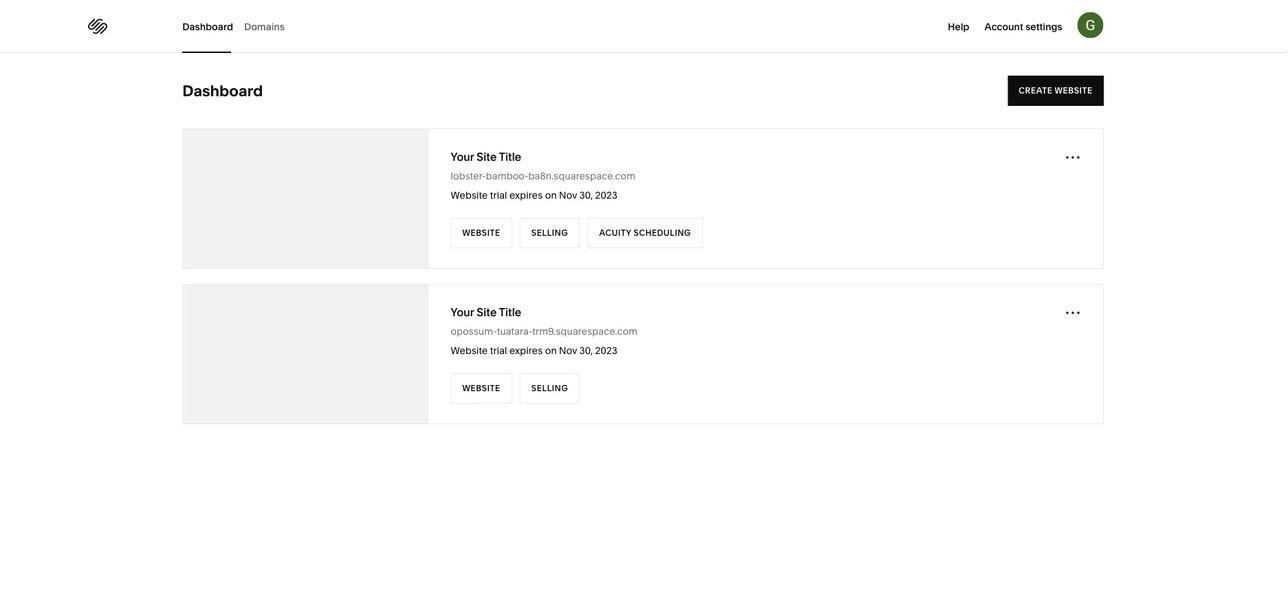 Task type: locate. For each thing, give the bounding box(es) containing it.
0 vertical spatial your site title link
[[451, 149, 522, 164]]

2023 down trm9.squarespace.com at the bottom of page
[[595, 345, 618, 357]]

nov down trm9.squarespace.com at the bottom of page
[[559, 345, 577, 357]]

2 nov from the top
[[559, 345, 577, 357]]

website
[[451, 190, 488, 201], [463, 228, 501, 238], [451, 345, 488, 357], [463, 384, 501, 394]]

2 2023 from the top
[[595, 345, 618, 357]]

your up 'opossum-'
[[451, 306, 474, 319]]

lobster-bamboo-ba8n.squarespace.com
[[451, 170, 636, 182]]

1 vertical spatial nov
[[559, 345, 577, 357]]

1 dashboard from the top
[[183, 21, 233, 32]]

title
[[499, 150, 522, 163], [499, 306, 522, 319]]

1 expires from the top
[[510, 190, 543, 201]]

website trial expires on nov 30, 2023 for bamboo-
[[451, 190, 618, 201]]

create website
[[1019, 86, 1093, 96]]

expires for ba8n.squarespace.com
[[510, 190, 543, 201]]

2 title from the top
[[499, 306, 522, 319]]

2 website link from the top
[[451, 374, 512, 404]]

selling link down opossum-tuatara-trm9.squarespace.com
[[520, 374, 580, 404]]

2 dashboard from the top
[[183, 82, 263, 100]]

your site title link
[[451, 149, 522, 164], [451, 305, 522, 320]]

dashboard left domains
[[183, 21, 233, 32]]

0 vertical spatial title
[[499, 150, 522, 163]]

0 vertical spatial nov
[[559, 190, 577, 201]]

2023
[[595, 190, 618, 201], [595, 345, 618, 357]]

nov down ba8n.squarespace.com
[[559, 190, 577, 201]]

2 expires from the top
[[510, 345, 543, 357]]

2 30, from the top
[[580, 345, 593, 357]]

2 your site title from the top
[[451, 306, 522, 319]]

0 vertical spatial site
[[477, 150, 497, 163]]

trial for lobster-
[[490, 190, 507, 201]]

2 website trial expires on nov 30, 2023 from the top
[[451, 345, 618, 357]]

1 vertical spatial dashboard
[[183, 82, 263, 100]]

title up 'bamboo-'
[[499, 150, 522, 163]]

expires
[[510, 190, 543, 201], [510, 345, 543, 357]]

create
[[1019, 86, 1053, 96]]

2 site from the top
[[477, 306, 497, 319]]

on down lobster-bamboo-ba8n.squarespace.com
[[545, 190, 557, 201]]

0 vertical spatial your
[[451, 150, 474, 163]]

domains
[[244, 21, 285, 32]]

website link for tuatara-
[[451, 374, 512, 404]]

website
[[1055, 86, 1093, 96]]

2 on from the top
[[545, 345, 557, 357]]

1 vertical spatial website trial expires on nov 30, 2023
[[451, 345, 618, 357]]

1 vertical spatial 30,
[[580, 345, 593, 357]]

1 website trial expires on nov 30, 2023 from the top
[[451, 190, 618, 201]]

0 vertical spatial expires
[[510, 190, 543, 201]]

2 your from the top
[[451, 306, 474, 319]]

1 title from the top
[[499, 150, 522, 163]]

acuity
[[599, 228, 632, 238]]

expires down lobster-bamboo-ba8n.squarespace.com
[[510, 190, 543, 201]]

1 vertical spatial trial
[[490, 345, 507, 357]]

website trial expires on nov 30, 2023 down lobster-bamboo-ba8n.squarespace.com
[[451, 190, 618, 201]]

0 vertical spatial 2023
[[595, 190, 618, 201]]

trial down 'bamboo-'
[[490, 190, 507, 201]]

dashboard down dashboard button
[[183, 82, 263, 100]]

trial down tuatara-
[[490, 345, 507, 357]]

nov for bamboo-
[[559, 190, 577, 201]]

your site title link up lobster-
[[451, 149, 522, 164]]

0 vertical spatial selling link
[[520, 218, 580, 248]]

1 vertical spatial site
[[477, 306, 497, 319]]

nov
[[559, 190, 577, 201], [559, 345, 577, 357]]

website trial expires on nov 30, 2023 for tuatara-
[[451, 345, 618, 357]]

expires down tuatara-
[[510, 345, 543, 357]]

1 2023 from the top
[[595, 190, 618, 201]]

1 your from the top
[[451, 150, 474, 163]]

1 on from the top
[[545, 190, 557, 201]]

your up lobster-
[[451, 150, 474, 163]]

30, down trm9.squarespace.com at the bottom of page
[[580, 345, 593, 357]]

on
[[545, 190, 557, 201], [545, 345, 557, 357]]

your site title link up 'opossum-'
[[451, 305, 522, 320]]

1 vertical spatial on
[[545, 345, 557, 357]]

0 vertical spatial website link
[[451, 218, 512, 248]]

2 selling link from the top
[[520, 374, 580, 404]]

selling for tuatara-
[[532, 384, 569, 394]]

expires for trm9.squarespace.com
[[510, 345, 543, 357]]

website trial expires on nov 30, 2023
[[451, 190, 618, 201], [451, 345, 618, 357]]

1 30, from the top
[[580, 190, 593, 201]]

your site title up lobster-
[[451, 150, 522, 163]]

30, down ba8n.squarespace.com
[[580, 190, 593, 201]]

1 nov from the top
[[559, 190, 577, 201]]

site up 'opossum-'
[[477, 306, 497, 319]]

1 vertical spatial your site title
[[451, 306, 522, 319]]

your for opossum-
[[451, 306, 474, 319]]

ba8n.squarespace.com
[[529, 170, 636, 182]]

title for tuatara-
[[499, 306, 522, 319]]

1 vertical spatial your
[[451, 306, 474, 319]]

your site title up 'opossum-'
[[451, 306, 522, 319]]

2023 for lobster-bamboo-ba8n.squarespace.com
[[595, 190, 618, 201]]

trial
[[490, 190, 507, 201], [490, 345, 507, 357]]

account settings
[[985, 21, 1063, 32]]

website trial expires on nov 30, 2023 down opossum-tuatara-trm9.squarespace.com
[[451, 345, 618, 357]]

tab list containing dashboard
[[183, 0, 296, 53]]

30, for lobster-bamboo-ba8n.squarespace.com
[[580, 190, 593, 201]]

1 vertical spatial website link
[[451, 374, 512, 404]]

site for tuatara-
[[477, 306, 497, 319]]

2023 for opossum-tuatara-trm9.squarespace.com
[[595, 345, 618, 357]]

0 vertical spatial on
[[545, 190, 557, 201]]

30, for opossum-tuatara-trm9.squarespace.com
[[580, 345, 593, 357]]

help link
[[948, 19, 970, 33]]

1 your site title link from the top
[[451, 149, 522, 164]]

opossum-
[[451, 326, 497, 338]]

selling link
[[520, 218, 580, 248], [520, 374, 580, 404]]

1 vertical spatial selling
[[532, 384, 569, 394]]

your
[[451, 150, 474, 163], [451, 306, 474, 319]]

bamboo-
[[486, 170, 529, 182]]

1 selling from the top
[[532, 228, 569, 238]]

30,
[[580, 190, 593, 201], [580, 345, 593, 357]]

website link down lobster-
[[451, 218, 512, 248]]

tab list
[[183, 0, 296, 53]]

1 website link from the top
[[451, 218, 512, 248]]

0 vertical spatial selling
[[532, 228, 569, 238]]

selling link down lobster-bamboo-ba8n.squarespace.com
[[520, 218, 580, 248]]

2 your site title link from the top
[[451, 305, 522, 320]]

your for lobster-
[[451, 150, 474, 163]]

on for bamboo-
[[545, 190, 557, 201]]

title up tuatara-
[[499, 306, 522, 319]]

site
[[477, 150, 497, 163], [477, 306, 497, 319]]

1 trial from the top
[[490, 190, 507, 201]]

on down opossum-tuatara-trm9.squarespace.com
[[545, 345, 557, 357]]

your site title
[[451, 150, 522, 163], [451, 306, 522, 319]]

1 your site title from the top
[[451, 150, 522, 163]]

2 trial from the top
[[490, 345, 507, 357]]

1 site from the top
[[477, 150, 497, 163]]

your site title for bamboo-
[[451, 150, 522, 163]]

0 vertical spatial trial
[[490, 190, 507, 201]]

1 vertical spatial selling link
[[520, 374, 580, 404]]

1 vertical spatial title
[[499, 306, 522, 319]]

selling down lobster-bamboo-ba8n.squarespace.com
[[532, 228, 569, 238]]

website link down 'opossum-'
[[451, 374, 512, 404]]

0 vertical spatial 30,
[[580, 190, 593, 201]]

1 vertical spatial 2023
[[595, 345, 618, 357]]

1 vertical spatial expires
[[510, 345, 543, 357]]

2 selling from the top
[[532, 384, 569, 394]]

0 vertical spatial website trial expires on nov 30, 2023
[[451, 190, 618, 201]]

1 vertical spatial your site title link
[[451, 305, 522, 320]]

site up lobster-
[[477, 150, 497, 163]]

1 selling link from the top
[[520, 218, 580, 248]]

0 vertical spatial dashboard
[[183, 21, 233, 32]]

trial for opossum-
[[490, 345, 507, 357]]

2023 down ba8n.squarespace.com
[[595, 190, 618, 201]]

selling
[[532, 228, 569, 238], [532, 384, 569, 394]]

dashboard
[[183, 21, 233, 32], [183, 82, 263, 100]]

selling down opossum-tuatara-trm9.squarespace.com
[[532, 384, 569, 394]]

0 vertical spatial your site title
[[451, 150, 522, 163]]

website link
[[451, 218, 512, 248], [451, 374, 512, 404]]



Task type: vqa. For each thing, say whether or not it's contained in the screenshot.
'No domains' on the top of page
no



Task type: describe. For each thing, give the bounding box(es) containing it.
selling link for tuatara-
[[520, 374, 580, 404]]

account settings link
[[985, 19, 1063, 33]]

acuity scheduling link
[[588, 218, 703, 248]]

on for tuatara-
[[545, 345, 557, 357]]

create website link
[[1008, 76, 1104, 106]]

domains button
[[244, 0, 285, 53]]

settings
[[1026, 21, 1063, 32]]

website link for bamboo-
[[451, 218, 512, 248]]

your site title link for tuatara-
[[451, 305, 522, 320]]

acuity scheduling
[[599, 228, 691, 238]]

your site title for tuatara-
[[451, 306, 522, 319]]

dashboard button
[[183, 0, 233, 53]]

lobster-
[[451, 170, 486, 182]]

your site title link for bamboo-
[[451, 149, 522, 164]]

tuatara-
[[497, 326, 533, 338]]

nov for tuatara-
[[559, 345, 577, 357]]

account
[[985, 21, 1024, 32]]

opossum-tuatara-trm9.squarespace.com
[[451, 326, 638, 338]]

selling for bamboo-
[[532, 228, 569, 238]]

help
[[948, 21, 970, 32]]

site for bamboo-
[[477, 150, 497, 163]]

trm9.squarespace.com
[[533, 326, 638, 338]]

scheduling
[[634, 228, 691, 238]]

selling link for bamboo-
[[520, 218, 580, 248]]

title for bamboo-
[[499, 150, 522, 163]]



